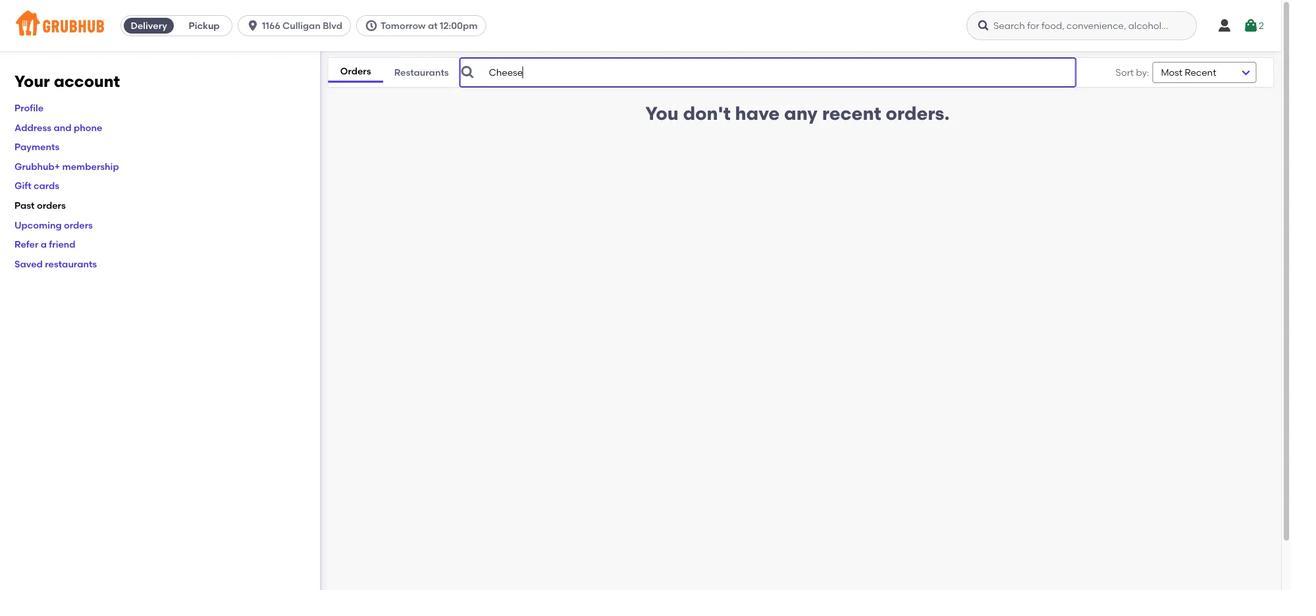 Task type: vqa. For each thing, say whether or not it's contained in the screenshot.
Chicken
no



Task type: describe. For each thing, give the bounding box(es) containing it.
profile
[[14, 102, 44, 113]]

past orders link
[[14, 200, 66, 211]]

restaurants
[[45, 258, 97, 269]]

saved
[[14, 258, 43, 269]]

tomorrow at 12:00pm button
[[356, 15, 491, 36]]

you don't have any recent orders.
[[645, 102, 950, 124]]

1 horizontal spatial svg image
[[460, 65, 476, 80]]

address and phone
[[14, 122, 102, 133]]

account
[[54, 72, 120, 91]]

main navigation navigation
[[0, 0, 1282, 51]]

and
[[54, 122, 72, 133]]

membership
[[62, 161, 119, 172]]

gift cards
[[14, 180, 59, 191]]

saved restaurants
[[14, 258, 97, 269]]

Filter order history search field
[[460, 58, 1076, 87]]

blvd
[[323, 20, 342, 31]]

upcoming orders
[[14, 219, 93, 230]]

address and phone link
[[14, 122, 102, 133]]

upcoming
[[14, 219, 62, 230]]

svg image inside "1166 culligan blvd" button
[[246, 19, 260, 32]]

by:
[[1136, 67, 1149, 78]]

orders.
[[886, 102, 950, 124]]

orders for past orders
[[37, 200, 66, 211]]

refer
[[14, 239, 38, 250]]

grubhub+ membership
[[14, 161, 119, 172]]

recent
[[822, 102, 881, 124]]

saved restaurants link
[[14, 258, 97, 269]]

phone
[[74, 122, 102, 133]]



Task type: locate. For each thing, give the bounding box(es) containing it.
2
[[1259, 20, 1264, 31]]

svg image left tomorrow
[[365, 19, 378, 32]]

svg image right the restaurants button
[[460, 65, 476, 80]]

orders
[[340, 66, 371, 77]]

profile link
[[14, 102, 44, 113]]

restaurants button
[[383, 63, 460, 82]]

grubhub+
[[14, 161, 60, 172]]

svg image inside tomorrow at 12:00pm button
[[365, 19, 378, 32]]

tomorrow
[[381, 20, 426, 31]]

you
[[645, 102, 679, 124]]

delivery button
[[121, 15, 177, 36]]

gift cards link
[[14, 180, 59, 191]]

orders for upcoming orders
[[64, 219, 93, 230]]

orders up friend
[[64, 219, 93, 230]]

orders
[[37, 200, 66, 211], [64, 219, 93, 230]]

refer a friend link
[[14, 239, 75, 250]]

sort
[[1116, 67, 1134, 78]]

any
[[784, 102, 818, 124]]

1166 culligan blvd
[[262, 20, 342, 31]]

culligan
[[283, 20, 321, 31]]

past orders
[[14, 200, 66, 211]]

your
[[14, 72, 50, 91]]

svg image
[[1217, 18, 1233, 34], [1243, 18, 1259, 34], [246, 19, 260, 32], [977, 19, 990, 32]]

a
[[41, 239, 47, 250]]

tomorrow at 12:00pm
[[381, 20, 478, 31]]

delivery
[[131, 20, 167, 31]]

Search for food, convenience, alcohol... search field
[[967, 11, 1197, 40]]

1 vertical spatial orders
[[64, 219, 93, 230]]

sort by:
[[1116, 67, 1149, 78]]

upcoming orders link
[[14, 219, 93, 230]]

1166
[[262, 20, 280, 31]]

payments link
[[14, 141, 59, 152]]

cards
[[34, 180, 59, 191]]

0 vertical spatial orders
[[37, 200, 66, 211]]

pickup button
[[177, 15, 232, 36]]

orders up "upcoming orders" link
[[37, 200, 66, 211]]

gift
[[14, 180, 31, 191]]

grubhub+ membership link
[[14, 161, 119, 172]]

at
[[428, 20, 438, 31]]

payments
[[14, 141, 59, 152]]

0 horizontal spatial svg image
[[365, 19, 378, 32]]

friend
[[49, 239, 75, 250]]

1 vertical spatial svg image
[[460, 65, 476, 80]]

restaurants
[[394, 67, 449, 78]]

past
[[14, 200, 35, 211]]

0 vertical spatial svg image
[[365, 19, 378, 32]]

refer a friend
[[14, 239, 75, 250]]

1166 culligan blvd button
[[238, 15, 356, 36]]

svg image inside 2 button
[[1243, 18, 1259, 34]]

orders button
[[328, 62, 383, 83]]

don't
[[683, 102, 731, 124]]

your account
[[14, 72, 120, 91]]

have
[[735, 102, 780, 124]]

svg image
[[365, 19, 378, 32], [460, 65, 476, 80]]

pickup
[[189, 20, 220, 31]]

address
[[14, 122, 51, 133]]

12:00pm
[[440, 20, 478, 31]]

2 button
[[1243, 14, 1264, 38]]



